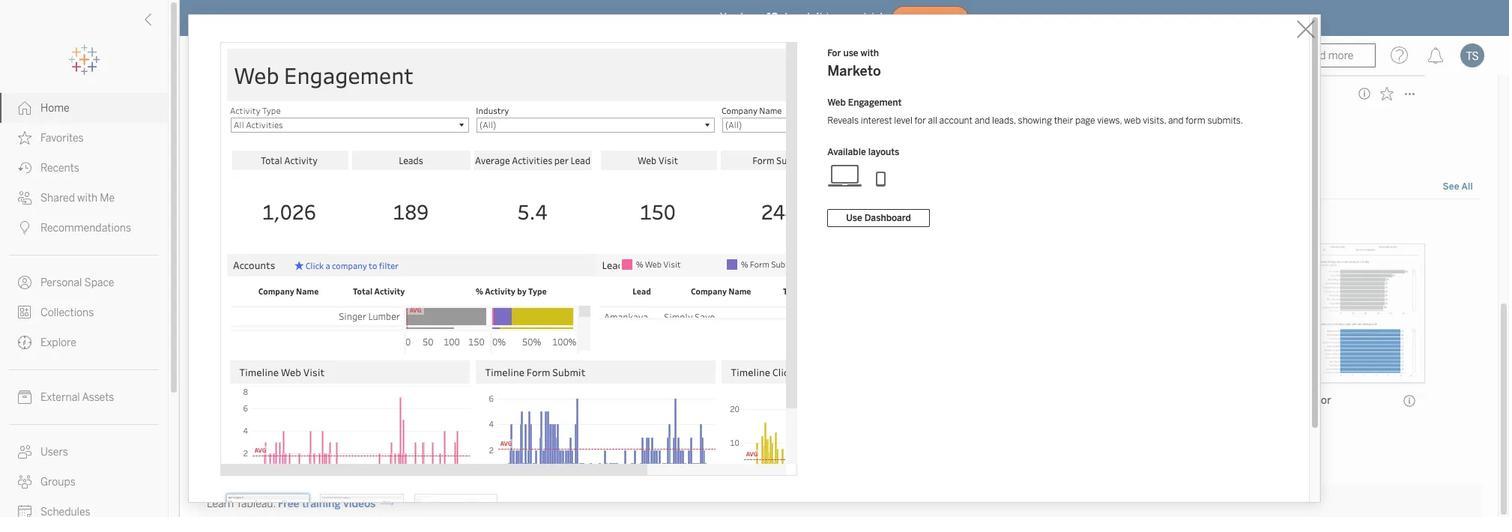 Task type: describe. For each thing, give the bounding box(es) containing it.
home
[[40, 102, 70, 115]]

5 minutes from the left
[[1223, 108, 1256, 119]]

views,
[[1098, 115, 1123, 126]]

oracle
[[709, 395, 741, 407]]

buy now button
[[892, 6, 969, 30]]

buy
[[911, 13, 928, 23]]

22 minutes ago for global indicators
[[208, 108, 271, 119]]

shared with me link
[[0, 183, 168, 213]]

email performance overview image
[[414, 494, 498, 517]]

learn tableau.
[[207, 498, 276, 511]]

left
[[808, 11, 824, 24]]

showing
[[1019, 115, 1053, 126]]

groups
[[40, 476, 76, 489]]

0 vertical spatial in
[[827, 11, 836, 24]]

for use with marketo
[[828, 48, 881, 79]]

navigation panel element
[[0, 45, 168, 517]]

start from a pre-built workbook. simply sign in to your data source, or use sample data to get started.
[[201, 216, 683, 229]]

sales
[[1255, 395, 1281, 407]]

available
[[828, 147, 866, 157]]

start
[[201, 216, 225, 229]]

tableau.
[[236, 498, 276, 511]]

submits.
[[1208, 115, 1244, 126]]

collections link
[[0, 298, 168, 328]]

1 data from the left
[[461, 216, 483, 229]]

engagement
[[849, 97, 902, 108]]

web engagement image
[[226, 494, 310, 517]]

2 23 from the left
[[1210, 108, 1221, 119]]

you have 13 days left in your trial.
[[720, 11, 886, 24]]

a
[[253, 216, 259, 229]]

22 minutes ago for business
[[459, 108, 522, 119]]

phone image
[[864, 163, 900, 187]]

global
[[208, 87, 240, 100]]

sign
[[392, 216, 412, 229]]

personal space
[[40, 277, 114, 289]]

for
[[915, 115, 927, 126]]

all
[[929, 115, 938, 126]]

account
[[940, 115, 973, 126]]

see all link
[[1443, 179, 1475, 195]]

visits,
[[1143, 115, 1167, 126]]

2 23 minutes ago from the left
[[1210, 108, 1273, 119]]

main navigation. press the up and down arrow keys to access links. element
[[0, 93, 168, 517]]

page
[[1076, 115, 1096, 126]]

form
[[1186, 115, 1206, 126]]

5 ago from the left
[[1258, 108, 1273, 119]]

salesforce
[[208, 395, 260, 407]]

buy now
[[911, 13, 951, 23]]

external assets
[[40, 391, 114, 404]]

web
[[828, 97, 846, 108]]

learn
[[207, 498, 234, 511]]

business
[[459, 87, 503, 100]]

minutes for global indicators
[[221, 108, 254, 119]]

shared
[[40, 192, 75, 205]]

4 minutes from the left
[[972, 108, 1006, 119]]

1 vertical spatial use
[[535, 216, 552, 229]]

1 vertical spatial in
[[414, 216, 423, 229]]

shared with me
[[40, 192, 115, 205]]

1 horizontal spatial marketo
[[828, 63, 881, 79]]

home link
[[0, 93, 168, 123]]

reveals
[[828, 115, 859, 126]]

2 data from the left
[[592, 216, 613, 229]]

collections
[[40, 307, 94, 319]]

use inside for use with marketo
[[844, 48, 859, 58]]

tourism
[[709, 87, 749, 100]]

users
[[40, 446, 68, 459]]

started.
[[645, 216, 683, 229]]

available layouts
[[828, 147, 900, 157]]

web
[[1125, 115, 1141, 126]]

level
[[895, 115, 913, 126]]

1 to from the left
[[425, 216, 435, 229]]

external
[[40, 391, 80, 404]]

22 for business
[[459, 108, 469, 119]]

use
[[847, 213, 863, 223]]

built
[[281, 216, 302, 229]]

for
[[828, 48, 841, 58]]

13
[[767, 11, 779, 24]]

global indicators
[[208, 87, 292, 100]]

recommendations
[[40, 222, 131, 235]]

recommendations link
[[0, 213, 168, 243]]

see
[[1444, 182, 1460, 192]]

linkedin sales navigator
[[1210, 395, 1332, 407]]

accelerators
[[201, 176, 279, 193]]

1 vertical spatial your
[[437, 216, 459, 229]]

2 to from the left
[[615, 216, 625, 229]]

recents link
[[0, 153, 168, 183]]

personal
[[40, 277, 82, 289]]

recents
[[40, 162, 79, 175]]

0 horizontal spatial marketo
[[459, 395, 500, 407]]

sample
[[554, 216, 589, 229]]

or
[[522, 216, 532, 229]]

free training videos link
[[278, 498, 394, 511]]

indicators
[[242, 87, 292, 100]]

leads,
[[993, 115, 1017, 126]]

oracle eloqua
[[709, 395, 778, 407]]

get
[[628, 216, 643, 229]]

22 for global indicators
[[208, 108, 219, 119]]

ago for tourism
[[757, 108, 772, 119]]

all
[[1462, 182, 1474, 192]]

use dashboard button
[[828, 209, 930, 227]]



Task type: vqa. For each thing, say whether or not it's contained in the screenshot.
13
yes



Task type: locate. For each thing, give the bounding box(es) containing it.
layouts
[[869, 147, 900, 157]]

22 minutes ago down tourism
[[709, 108, 772, 119]]

use right the for
[[844, 48, 859, 58]]

pre-
[[261, 216, 281, 229]]

you
[[720, 11, 738, 24]]

simply
[[356, 216, 390, 229]]

source,
[[485, 216, 520, 229]]

3 ago from the left
[[757, 108, 772, 119]]

1 vertical spatial marketo
[[459, 395, 500, 407]]

22 minutes ago down the business
[[459, 108, 522, 119]]

space
[[84, 277, 114, 289]]

1 horizontal spatial 22 minutes ago
[[459, 108, 522, 119]]

with inside for use with marketo
[[861, 48, 879, 58]]

interest
[[861, 115, 893, 126]]

22 down tourism
[[709, 108, 720, 119]]

0 horizontal spatial 22
[[208, 108, 219, 119]]

from
[[228, 216, 251, 229]]

3 minutes from the left
[[722, 108, 755, 119]]

right arrow image
[[381, 498, 394, 511]]

3 22 minutes ago from the left
[[709, 108, 772, 119]]

use
[[844, 48, 859, 58], [535, 216, 552, 229]]

data
[[461, 216, 483, 229], [592, 216, 613, 229]]

22 minutes ago
[[208, 108, 271, 119], [459, 108, 522, 119], [709, 108, 772, 119]]

navigator
[[1284, 395, 1332, 407]]

explore link
[[0, 328, 168, 358]]

ago
[[256, 108, 271, 119], [507, 108, 522, 119], [757, 108, 772, 119], [1008, 108, 1023, 119], [1258, 108, 1273, 119]]

their
[[1055, 115, 1074, 126]]

with
[[861, 48, 879, 58], [77, 192, 98, 205]]

1 horizontal spatial to
[[615, 216, 625, 229]]

0 horizontal spatial use
[[535, 216, 552, 229]]

in
[[827, 11, 836, 24], [414, 216, 423, 229]]

in right left
[[827, 11, 836, 24]]

and left 'leads,'
[[975, 115, 991, 126]]

assets
[[82, 391, 114, 404]]

1 horizontal spatial use
[[844, 48, 859, 58]]

explore
[[40, 337, 76, 349]]

minutes down the business
[[471, 108, 505, 119]]

free
[[278, 498, 299, 511]]

1 horizontal spatial your
[[839, 11, 861, 24]]

0 horizontal spatial to
[[425, 216, 435, 229]]

1 and from the left
[[975, 115, 991, 126]]

0 vertical spatial your
[[839, 11, 861, 24]]

trial.
[[864, 11, 886, 24]]

data left source,
[[461, 216, 483, 229]]

23 minutes ago right all
[[960, 108, 1023, 119]]

0 horizontal spatial data
[[461, 216, 483, 229]]

1 horizontal spatial in
[[827, 11, 836, 24]]

have
[[741, 11, 764, 24]]

and left form
[[1169, 115, 1184, 126]]

0 horizontal spatial 23
[[960, 108, 970, 119]]

training
[[302, 498, 341, 511]]

minutes for business
[[471, 108, 505, 119]]

22 minutes ago down the global indicators
[[208, 108, 271, 119]]

1 horizontal spatial 23 minutes ago
[[1210, 108, 1273, 119]]

see all
[[1444, 182, 1474, 192]]

linkedin
[[1210, 395, 1252, 407]]

data right sample
[[592, 216, 613, 229]]

23
[[960, 108, 970, 119], [1210, 108, 1221, 119]]

22 down the business
[[459, 108, 469, 119]]

groups link
[[0, 467, 168, 497]]

minutes for tourism
[[722, 108, 755, 119]]

1 22 from the left
[[208, 108, 219, 119]]

23 right all
[[960, 108, 970, 119]]

me
[[100, 192, 115, 205]]

2 horizontal spatial 22 minutes ago
[[709, 108, 772, 119]]

minutes down the global indicators
[[221, 108, 254, 119]]

0 horizontal spatial and
[[975, 115, 991, 126]]

2 22 from the left
[[459, 108, 469, 119]]

1 horizontal spatial 22
[[459, 108, 469, 119]]

1 horizontal spatial and
[[1169, 115, 1184, 126]]

1 vertical spatial with
[[77, 192, 98, 205]]

2 horizontal spatial 22
[[709, 108, 720, 119]]

with right the for
[[861, 48, 879, 58]]

minutes down tourism
[[722, 108, 755, 119]]

0 horizontal spatial your
[[437, 216, 459, 229]]

days
[[782, 11, 805, 24]]

4 ago from the left
[[1008, 108, 1023, 119]]

1 ago from the left
[[256, 108, 271, 119]]

favorites link
[[0, 123, 168, 153]]

2 22 minutes ago from the left
[[459, 108, 522, 119]]

1 horizontal spatial with
[[861, 48, 879, 58]]

ago for business
[[507, 108, 522, 119]]

in right sign
[[414, 216, 423, 229]]

23 minutes ago
[[960, 108, 1023, 119], [1210, 108, 1273, 119]]

minutes left 'showing'
[[972, 108, 1006, 119]]

your left trial.
[[839, 11, 861, 24]]

users link
[[0, 437, 168, 467]]

personal space link
[[0, 268, 168, 298]]

3 22 from the left
[[709, 108, 720, 119]]

23 minutes ago right form
[[1210, 108, 1273, 119]]

use dashboard
[[847, 213, 911, 223]]

external assets link
[[0, 382, 168, 412]]

22 down global
[[208, 108, 219, 119]]

web engagement reveals interest level for all account and leads, showing their page views, web visits, and form submits.
[[828, 97, 1244, 126]]

eloqua
[[744, 395, 778, 407]]

marketo
[[828, 63, 881, 79], [459, 395, 500, 407]]

0 vertical spatial marketo
[[828, 63, 881, 79]]

to right sign
[[425, 216, 435, 229]]

to
[[425, 216, 435, 229], [615, 216, 625, 229]]

23 right form
[[1210, 108, 1221, 119]]

1 23 from the left
[[960, 108, 970, 119]]

minutes
[[221, 108, 254, 119], [471, 108, 505, 119], [722, 108, 755, 119], [972, 108, 1006, 119], [1223, 108, 1256, 119]]

to left get
[[615, 216, 625, 229]]

now
[[931, 13, 951, 23]]

your right sign
[[437, 216, 459, 229]]

0 horizontal spatial in
[[414, 216, 423, 229]]

1 22 minutes ago from the left
[[208, 108, 271, 119]]

with left "me"
[[77, 192, 98, 205]]

2 and from the left
[[1169, 115, 1184, 126]]

22
[[208, 108, 219, 119], [459, 108, 469, 119], [709, 108, 720, 119]]

0 horizontal spatial 22 minutes ago
[[208, 108, 271, 119]]

with inside main navigation. press the up and down arrow keys to access links. element
[[77, 192, 98, 205]]

22 for tourism
[[709, 108, 720, 119]]

videos
[[344, 498, 376, 511]]

1 horizontal spatial data
[[592, 216, 613, 229]]

0 vertical spatial with
[[861, 48, 879, 58]]

favorites
[[40, 132, 84, 145]]

1 minutes from the left
[[221, 108, 254, 119]]

2 minutes from the left
[[471, 108, 505, 119]]

dashboard
[[865, 213, 911, 223]]

0 horizontal spatial with
[[77, 192, 98, 205]]

minutes right form
[[1223, 108, 1256, 119]]

use right or
[[535, 216, 552, 229]]

1 23 minutes ago from the left
[[960, 108, 1023, 119]]

2 ago from the left
[[507, 108, 522, 119]]

0 vertical spatial use
[[844, 48, 859, 58]]

email performance by campaign image
[[320, 494, 404, 517]]

22 minutes ago for tourism
[[709, 108, 772, 119]]

ago for global indicators
[[256, 108, 271, 119]]

your
[[839, 11, 861, 24], [437, 216, 459, 229]]

workbook.
[[304, 216, 354, 229]]

0 horizontal spatial 23 minutes ago
[[960, 108, 1023, 119]]

1 horizontal spatial 23
[[1210, 108, 1221, 119]]

laptop image
[[828, 163, 864, 187]]



